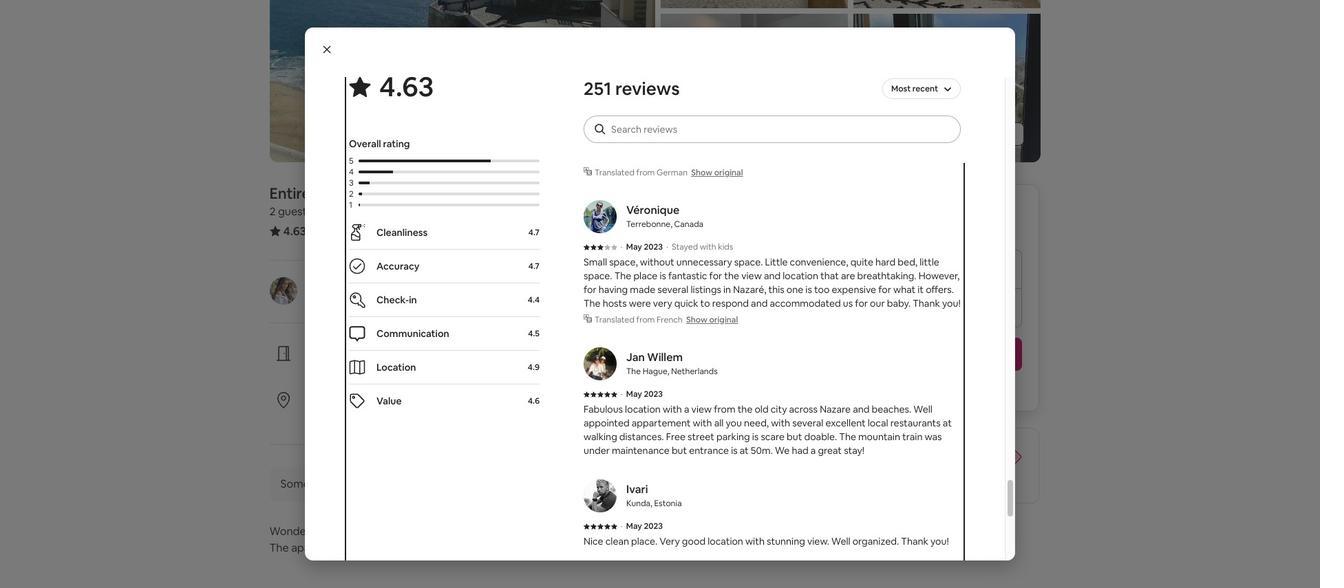 Task type: describe. For each thing, give the bounding box(es) containing it.
across
[[790, 404, 818, 416]]

with left "stunning" on the bottom right of page
[[746, 536, 765, 548]]

the left hosts
[[584, 298, 601, 310]]

· right bed in the left of the page
[[411, 205, 413, 219]]

nazaré, inside small space, without unnecessary space. little convenience, quite hard bed, little space. the place is fantastic for the view and location that are breathtaking. however, for having made several listings in nazaré, this one is too expensive for what it offers. the hosts were very quick to respond and accommodated us for our baby. thank you!
[[734, 284, 767, 296]]

the inside wonderful ocean-facing frontline apartment. the apartment enjoys a unique view of the sea and nazareth.
[[467, 541, 484, 556]]

city
[[771, 404, 788, 416]]

1 down "rental"
[[320, 205, 324, 219]]

the inside great location 95% of recent guests gave the location a 5-star rating.
[[432, 410, 447, 422]]

organized.
[[853, 536, 900, 548]]

portugal
[[459, 184, 518, 203]]

in!
[[950, 136, 960, 149]]

all inside button
[[969, 128, 979, 140]]

show for was
[[692, 167, 713, 178]]

netherlands
[[672, 366, 718, 377]]

was up everything
[[911, 109, 928, 121]]

· down unit
[[376, 205, 379, 219]]

the left host
[[826, 136, 841, 149]]

distances.
[[620, 431, 664, 444]]

4.63 dialog
[[305, 28, 1016, 561]]

many
[[642, 123, 666, 135]]

described.
[[699, 109, 746, 121]]

location inside fabulous location with a view from the old city across nazare and beaches. well appointed appartement with all you need, with several excellent local restaurants at walking distances. free street parking is scare but doable. the mountain train was under maintenance but entrance is at 50m. we had a great stay!
[[625, 404, 661, 416]]

ocean-
[[326, 525, 361, 539]]

1 · may 2023 from the top
[[621, 94, 663, 105]]

space,
[[610, 256, 638, 269]]

location inside small space, without unnecessary space. little convenience, quite hard bed, little space. the place is fantastic for the view and location that are breathtaking. however, for having made several listings in nazaré, this one is too expensive for what it offers. the hosts were very quick to respond and accommodated us for our baby. thank you!
[[783, 270, 819, 282]]

nice
[[584, 536, 604, 548]]

the inside small space, without unnecessary space. little convenience, quite hard bed, little space. the place is fantastic for the view and location that are breathtaking. however, for having made several listings in nazaré, this one is too expensive for what it offers. the hosts were very quick to respond and accommodated us for our baby. thank you!
[[725, 270, 740, 282]]

what
[[894, 284, 916, 296]]

your
[[870, 445, 893, 459]]

several inside small space, without unnecessary space. little convenience, quite hard bed, little space. the place is fantastic for the view and location that are breathtaking. however, for having made several listings in nazaré, this one is too expensive for what it offers. the hosts were very quick to respond and accommodated us for our baby. thank you!
[[658, 284, 689, 296]]

a right the had
[[811, 445, 816, 457]]

1 vertical spatial well
[[832, 536, 851, 548]]

host profile picture image
[[270, 278, 297, 305]]

estonia
[[655, 499, 682, 510]]

breathtaking.
[[858, 270, 917, 282]]

with up street
[[693, 417, 713, 430]]

is right "there"
[[885, 123, 891, 135]]

in up communication
[[409, 294, 417, 306]]

1 left bed in the left of the page
[[381, 205, 386, 219]]

4.7 for accuracy
[[529, 261, 540, 272]]

under
[[584, 445, 610, 457]]

translated.
[[453, 477, 507, 492]]

thank inside small space, without unnecessary space. little convenience, quite hard bed, little space. the place is fantastic for the view and location that are breathtaking. however, for having made several listings in nazaré, this one is too expensive for what it offers. the hosts were very quick to respond and accommodated us for our baby. thank you!
[[913, 298, 941, 310]]

3 2023 from the top
[[644, 389, 663, 400]]

having
[[599, 284, 628, 296]]

fantastic
[[669, 270, 708, 282]]

photos
[[981, 128, 1013, 140]]

for down breathtaking.
[[879, 284, 892, 296]]

well inside fabulous location with a view from the old city across nazare and beaches. well appointed appartement with all you need, with several excellent local restaurants at walking distances. free street parking is scare but doable. the mountain train was under maintenance but entrance is at 50m. we had a great stay!
[[914, 404, 933, 416]]

daniela
[[369, 277, 408, 291]]

6
[[314, 294, 319, 306]]

for right us
[[856, 298, 868, 310]]

for up listings
[[710, 270, 723, 282]]

0 vertical spatial at
[[943, 417, 952, 430]]

the inside fabulous location with a view from the old city across nazare and beaches. well appointed appartement with all you need, with several excellent local restaurants at walking distances. free street parking is scare but doable. the mountain train was under maintenance but entrance is at 50m. we had a great stay!
[[738, 404, 753, 416]]

some
[[281, 477, 310, 492]]

show original button for friendly
[[692, 167, 744, 178]]

the down many
[[642, 136, 657, 149]]

great inside the accommodation is as described. the situation was great and the view was outstanding! many attractions are within walking distance and there is everything you need right in the vicinity. friendly communication from the host and smooth check-in!
[[827, 109, 851, 121]]

· up accommodation
[[621, 94, 623, 105]]

2 guests
[[270, 205, 312, 219]]

the up within
[[748, 109, 765, 121]]

2 for 2
[[349, 189, 354, 200]]

are inside the accommodation is as described. the situation was great and the view was outstanding! many attractions are within walking distance and there is everything you need right in the vicinity. friendly communication from the host and smooth check-in!
[[719, 123, 733, 135]]

and down little
[[764, 270, 781, 282]]

véronique
[[627, 203, 680, 218]]

2 may from the top
[[627, 242, 643, 253]]

and inside fabulous location with a view from the old city across nazare and beaches. well appointed appartement with all you need, with several excellent local restaurants at walking distances. free street parking is scare but doable. the mountain train was under maintenance but entrance is at 50m. we had a great stay!
[[853, 404, 870, 416]]

free
[[666, 431, 686, 444]]

5
[[349, 156, 354, 167]]

were
[[629, 298, 651, 310]]

in up yourself
[[371, 345, 380, 360]]

stayed
[[672, 242, 698, 253]]

by
[[354, 277, 367, 291]]

with inside self check-in check yourself in with the lockbox.
[[392, 363, 411, 375]]

need,
[[744, 417, 769, 430]]

in inside small space, without unnecessary space. little convenience, quite hard bed, little space. the place is fantastic for the view and location that are breathtaking. however, for having made several listings in nazaré, this one is too expensive for what it offers. the hosts were very quick to respond and accommodated us for our baby. thank you!
[[724, 284, 732, 296]]

you! inside small space, without unnecessary space. little convenience, quite hard bed, little space. the place is fantastic for the view and location that are breathtaking. however, for having made several listings in nazaré, this one is too expensive for what it offers. the hosts were very quick to respond and accommodated us for our baby. thank you!
[[943, 298, 961, 310]]

4.5
[[528, 329, 540, 340]]

you inside fabulous location with a view from the old city across nazare and beaches. well appointed appartement with all you need, with several excellent local restaurants at walking distances. free street parking is scare but doable. the mountain train was under maintenance but entrance is at 50m. we had a great stay!
[[726, 417, 742, 430]]

rate
[[927, 459, 948, 473]]

the down space,
[[615, 270, 632, 282]]

véronique terrebonne, canada
[[627, 203, 704, 230]]

walking inside fabulous location with a view from the old city across nazare and beaches. well appointed appartement with all you need, with several excellent local restaurants at walking distances. free street parking is scare but doable. the mountain train was under maintenance but entrance is at 50m. we had a great stay!
[[584, 431, 618, 444]]

listings
[[691, 284, 722, 296]]

4.6
[[528, 396, 540, 407]]

1 vertical spatial reviews
[[334, 224, 374, 238]]

the right rate
[[963, 459, 980, 473]]

host
[[843, 136, 862, 149]]

appointed
[[584, 417, 630, 430]]

lockbox.
[[430, 363, 467, 375]]

1 vertical spatial at
[[740, 445, 749, 457]]

are inside small space, without unnecessary space. little convenience, quite hard bed, little space. the place is fantastic for the view and location that are breathtaking. however, for having made several listings in nazaré, this one is too expensive for what it offers. the hosts were very quick to respond and accommodated us for our baby. thank you!
[[842, 270, 856, 282]]

1 left 'bath'
[[416, 205, 420, 219]]

all inside fabulous location with a view from the old city across nazare and beaches. well appointed appartement with all you need, with several excellent local restaurants at walking distances. free street parking is scare but doable. the mountain train was under maintenance but entrance is at 50m. we had a great stay!
[[715, 417, 724, 430]]

unique
[[392, 541, 426, 556]]

need
[[584, 136, 607, 149]]

fabulous location with a view from the old city across nazare and beaches. well appointed appartement with all you need, with several excellent local restaurants at walking distances. free street parking is scare but doable. the mountain train was under maintenance but entrance is at 50m. we had a great stay!
[[584, 404, 952, 457]]

location down yourself
[[346, 392, 388, 406]]

show for the
[[687, 315, 708, 326]]

check- inside self check-in check yourself in with the lockbox.
[[336, 345, 371, 360]]

4.9
[[528, 362, 540, 373]]

local
[[868, 417, 889, 430]]

several inside fabulous location with a view from the old city across nazare and beaches. well appointed appartement with all you need, with several excellent local restaurants at walking distances. free street parking is scare but doable. the mountain train was under maintenance but entrance is at 50m. we had a great stay!
[[793, 417, 824, 430]]

Search reviews, Press 'Enter' to search text field
[[612, 123, 948, 136]]

with up appartement
[[663, 404, 682, 416]]

lovely studio/apartment in sítio da nazaré 2 image 5 image
[[854, 13, 1041, 163]]

little
[[766, 256, 788, 269]]

communication
[[731, 136, 800, 149]]

2 2023 from the top
[[644, 242, 663, 253]]

that
[[821, 270, 839, 282]]

0 vertical spatial but
[[787, 431, 803, 444]]

4 may from the top
[[627, 521, 643, 532]]

check-in
[[377, 294, 417, 306]]

check- inside the accommodation is as described. the situation was great and the view was outstanding! many attractions are within walking distance and there is everything you need right in the vicinity. friendly communication from the host and smooth check-in!
[[920, 136, 950, 149]]

great inside fabulous location with a view from the old city across nazare and beaches. well appointed appartement with all you need, with several excellent local restaurants at walking distances. free street parking is scare but doable. the mountain train was under maintenance but entrance is at 50m. we had a great stay!
[[818, 445, 842, 457]]

gave
[[408, 410, 430, 422]]

is left as at top
[[678, 109, 685, 121]]

star
[[503, 410, 520, 422]]

lovely studio/apartment in sítio da nazaré 2 image 3 image
[[661, 13, 848, 163]]

within
[[735, 123, 762, 135]]

· up clean
[[621, 521, 623, 532]]

view inside wonderful ocean-facing frontline apartment. the apartment enjoys a unique view of the sea and nazareth.
[[428, 541, 452, 556]]

price.
[[835, 445, 865, 459]]

1 vertical spatial you!
[[931, 536, 950, 548]]

show all photos
[[942, 128, 1013, 140]]

yet
[[954, 382, 968, 395]]

from left german
[[637, 167, 655, 178]]

been
[[354, 477, 379, 492]]

and up host
[[840, 123, 856, 135]]

place.
[[632, 536, 658, 548]]

· may 2023 · stayed with kids
[[621, 242, 734, 253]]

ivari kunda, estonia
[[627, 483, 682, 510]]

3 may from the top
[[627, 389, 643, 400]]

in up bed in the left of the page
[[388, 184, 400, 203]]

accommodated
[[770, 298, 841, 310]]

1 inside 4.63 dialog
[[349, 200, 353, 211]]

made
[[630, 284, 656, 296]]

sea
[[487, 541, 504, 556]]

self
[[314, 345, 334, 360]]

a up appartement
[[685, 404, 690, 416]]

a inside great location 95% of recent guests gave the location a 5-star rating.
[[486, 410, 492, 422]]

view inside small space, without unnecessary space. little convenience, quite hard bed, little space. the place is fantastic for the view and location that are breathtaking. however, for having made several listings in nazaré, this one is too expensive for what it offers. the hosts were very quick to respond and accommodated us for our baby. thank you!
[[742, 270, 762, 282]]

street
[[688, 431, 715, 444]]

us
[[844, 298, 853, 310]]

there
[[859, 123, 882, 135]]

location
[[377, 362, 416, 374]]

· may 2023 for ivari
[[621, 521, 663, 532]]

and inside wonderful ocean-facing frontline apartment. the apartment enjoys a unique view of the sea and nazareth.
[[506, 541, 525, 556]]

· left stayed
[[667, 242, 669, 253]]

as
[[687, 109, 697, 121]]

mountain
[[859, 431, 901, 444]]

parking
[[717, 431, 751, 444]]

without
[[640, 256, 675, 269]]

overall rating
[[349, 138, 410, 150]]

50m.
[[751, 445, 773, 457]]

cleanliness
[[377, 227, 428, 239]]

view inside fabulous location with a view from the old city across nazare and beaches. well appointed appartement with all you need, with several excellent local restaurants at walking distances. free street parking is scare but doable. the mountain train was under maintenance but entrance is at 50m. we had a great stay!
[[692, 404, 712, 416]]

won't
[[874, 382, 899, 395]]

scare
[[761, 431, 785, 444]]

hosted by daniela 6 years hosting
[[314, 277, 408, 306]]

and right respond
[[751, 298, 768, 310]]

0 horizontal spatial guests
[[278, 205, 312, 219]]

in inside the accommodation is as described. the situation was great and the view was outstanding! many attractions are within walking distance and there is everything you need right in the vicinity. friendly communication from the host and smooth check-in!
[[632, 136, 640, 149]]



Task type: locate. For each thing, give the bounding box(es) containing it.
1 2023 from the top
[[644, 94, 663, 105]]

0 vertical spatial 2
[[349, 189, 354, 200]]

5-
[[494, 410, 503, 422]]

recent
[[913, 83, 939, 94], [345, 410, 374, 422]]

was right the 'train'
[[925, 431, 943, 444]]

0 vertical spatial reviews
[[616, 77, 680, 101]]

2023 up accommodation
[[644, 94, 663, 105]]

1 vertical spatial · may 2023
[[621, 389, 663, 400]]

from inside fabulous location with a view from the old city across nazare and beaches. well appointed appartement with all you need, with several excellent local restaurants at walking distances. free street parking is scare but doable. the mountain train was under maintenance but entrance is at 50m. we had a great stay!
[[714, 404, 736, 416]]

1 horizontal spatial well
[[914, 404, 933, 416]]

appartement
[[632, 417, 691, 430]]

0 horizontal spatial space.
[[584, 270, 613, 282]]

0 vertical spatial you!
[[943, 298, 961, 310]]

2 horizontal spatial are
[[926, 445, 942, 459]]

a inside wonderful ocean-facing frontline apartment. the apartment enjoys a unique view of the sea and nazareth.
[[383, 541, 389, 556]]

and right sea
[[506, 541, 525, 556]]

1 vertical spatial show original button
[[687, 315, 739, 326]]

several up very
[[658, 284, 689, 296]]

0 vertical spatial all
[[969, 128, 979, 140]]

was
[[807, 109, 825, 121], [911, 109, 928, 121], [925, 431, 943, 444]]

good
[[682, 536, 706, 548]]

0 horizontal spatial 2
[[270, 205, 276, 219]]

some info has been automatically translated.
[[281, 477, 507, 492]]

for
[[710, 270, 723, 282], [584, 284, 597, 296], [879, 284, 892, 296], [856, 298, 868, 310]]

restaurants
[[891, 417, 941, 430]]

the left lockbox.
[[413, 363, 428, 375]]

last
[[801, 472, 819, 487]]

12/17/2023
[[809, 268, 858, 280]]

entrance
[[690, 445, 729, 457]]

ivari image
[[584, 480, 617, 513], [584, 480, 617, 513]]

are inside your dates are $75 aud less than the avg. nightly rate of the last 60 days.
[[926, 445, 942, 459]]

self check-in check yourself in with the lockbox.
[[314, 345, 467, 375]]

60
[[821, 472, 835, 487]]

recent inside great location 95% of recent guests gave the location a 5-star rating.
[[345, 410, 374, 422]]

2 down the entire
[[270, 205, 276, 219]]

translated for right
[[595, 167, 635, 178]]

0 vertical spatial show original button
[[692, 167, 744, 178]]

location up one
[[783, 270, 819, 282]]

0 vertical spatial check-
[[920, 136, 950, 149]]

1 horizontal spatial reviews
[[616, 77, 680, 101]]

· may 2023 for jan
[[621, 389, 663, 400]]

the inside self check-in check yourself in with the lockbox.
[[413, 363, 428, 375]]

1 vertical spatial walking
[[584, 431, 618, 444]]

1 vertical spatial space.
[[584, 270, 613, 282]]

0 vertical spatial well
[[914, 404, 933, 416]]

251 inside 4.63 dialog
[[584, 77, 612, 101]]

2 vertical spatial are
[[926, 445, 942, 459]]

1 horizontal spatial walking
[[764, 123, 798, 135]]

but
[[787, 431, 803, 444], [672, 445, 688, 457]]

recent inside most recent "popup button"
[[913, 83, 939, 94]]

walking up under
[[584, 431, 618, 444]]

stay!
[[844, 445, 865, 457]]

thank down it
[[913, 298, 941, 310]]

1 translated from the top
[[595, 167, 635, 178]]

the down wonderful
[[270, 541, 289, 556]]

years
[[321, 294, 345, 306]]

outstanding!
[[584, 123, 640, 135]]

several down across
[[793, 417, 824, 430]]

lovely studio/apartment in sítio da nazaré 2 image 2 image
[[661, 0, 848, 8]]

1 vertical spatial great
[[818, 445, 842, 457]]

1 vertical spatial 4.7
[[529, 261, 540, 272]]

0 horizontal spatial 4.63
[[283, 224, 307, 239]]

small
[[584, 256, 607, 269]]

great up than
[[818, 445, 842, 457]]

2 inside 4.63 dialog
[[349, 189, 354, 200]]

0 vertical spatial thank
[[913, 298, 941, 310]]

you! down offers. on the right of page
[[943, 298, 961, 310]]

location right good
[[708, 536, 744, 548]]

original for in
[[710, 315, 739, 326]]

2 up bedroom
[[349, 189, 354, 200]]

1 vertical spatial original
[[710, 315, 739, 326]]

bed,
[[898, 256, 918, 269]]

1 vertical spatial all
[[715, 417, 724, 430]]

overall
[[349, 138, 381, 150]]

1 vertical spatial nazaré,
[[734, 284, 767, 296]]

great location 95% of recent guests gave the location a 5-star rating.
[[314, 392, 550, 422]]

2 vertical spatial · may 2023
[[621, 521, 663, 532]]

1 vertical spatial of
[[950, 459, 961, 473]]

terrebonne,
[[627, 219, 673, 230]]

2 vertical spatial of
[[454, 541, 465, 556]]

0 vertical spatial translated
[[595, 167, 635, 178]]

hard
[[876, 256, 896, 269]]

rating
[[383, 138, 410, 150]]

space. left little
[[735, 256, 763, 269]]

2023 up place.
[[644, 521, 663, 532]]

charged
[[915, 382, 952, 395]]

great
[[314, 392, 343, 406]]

4.4
[[528, 295, 540, 306]]

1 horizontal spatial of
[[454, 541, 465, 556]]

may up place.
[[627, 521, 643, 532]]

1 vertical spatial recent
[[345, 410, 374, 422]]

are down described.
[[719, 123, 733, 135]]

1 vertical spatial show
[[692, 167, 713, 178]]

was inside fabulous location with a view from the old city across nazare and beaches. well appointed appartement with all you need, with several excellent local restaurants at walking distances. free street parking is scare but doable. the mountain train was under maintenance but entrance is at 50m. we had a great stay!
[[925, 431, 943, 444]]

location up appartement
[[625, 404, 661, 416]]

2
[[349, 189, 354, 200], [270, 205, 276, 219]]

0 horizontal spatial at
[[740, 445, 749, 457]]

guests inside great location 95% of recent guests gave the location a 5-star rating.
[[376, 410, 406, 422]]

you up the parking
[[726, 417, 742, 430]]

the down stay!
[[848, 459, 865, 473]]

0 horizontal spatial check-
[[336, 345, 371, 360]]

of down apartment.
[[454, 541, 465, 556]]

251 down bedroom
[[315, 224, 332, 238]]

0 horizontal spatial 251 reviews
[[315, 224, 374, 238]]

4.63 up rating on the top left of the page
[[379, 69, 434, 105]]

0 horizontal spatial recent
[[345, 410, 374, 422]]

from inside the accommodation is as described. the situation was great and the view was outstanding! many attractions are within walking distance and there is everything you need right in the vicinity. friendly communication from the host and smooth check-in!
[[802, 136, 824, 149]]

1 bedroom · 1 bed · 1 bath
[[320, 205, 446, 219]]

2023 down hague,
[[644, 389, 663, 400]]

with down the city
[[771, 417, 791, 430]]

1 vertical spatial 251
[[315, 224, 332, 238]]

0 horizontal spatial 251
[[315, 224, 332, 238]]

translated down hosts
[[595, 315, 635, 326]]

of inside your dates are $75 aud less than the avg. nightly rate of the last 60 days.
[[950, 459, 961, 473]]

is down need,
[[753, 431, 759, 444]]

from down were
[[637, 315, 655, 326]]

guests down the entire
[[278, 205, 312, 219]]

beaches.
[[872, 404, 912, 416]]

the inside fabulous location with a view from the old city across nazare and beaches. well appointed appartement with all you need, with several excellent local restaurants at walking distances. free street parking is scare but doable. the mountain train was under maintenance but entrance is at 50m. we had a great stay!
[[840, 431, 857, 444]]

enjoys
[[348, 541, 381, 556]]

excellent
[[826, 417, 866, 430]]

from up the parking
[[714, 404, 736, 416]]

with up the unnecessary
[[700, 242, 717, 253]]

show original button down friendly
[[692, 167, 744, 178]]

in up respond
[[724, 284, 732, 296]]

you won't be charged yet
[[856, 382, 968, 395]]

1 horizontal spatial all
[[969, 128, 979, 140]]

space. down small
[[584, 270, 613, 282]]

maintenance
[[612, 445, 670, 457]]

guests down "value"
[[376, 410, 406, 422]]

walking down situation
[[764, 123, 798, 135]]

unit
[[357, 184, 384, 203]]

0 horizontal spatial walking
[[584, 431, 618, 444]]

check- down everything
[[920, 136, 950, 149]]

of inside great location 95% of recent guests gave the location a 5-star rating.
[[334, 410, 343, 422]]

view down frontline
[[428, 541, 452, 556]]

0 horizontal spatial nazaré,
[[403, 184, 456, 203]]

nazaré, up 'bath'
[[403, 184, 456, 203]]

original for friendly
[[715, 167, 744, 178]]

check-
[[920, 136, 950, 149], [336, 345, 371, 360]]

show original button down "to"
[[687, 315, 739, 326]]

unnecessary
[[677, 256, 733, 269]]

well
[[914, 404, 933, 416], [832, 536, 851, 548]]

0 horizontal spatial you
[[726, 417, 742, 430]]

all
[[969, 128, 979, 140], [715, 417, 724, 430]]

1 horizontal spatial you
[[943, 123, 959, 135]]

0 vertical spatial original
[[715, 167, 744, 178]]

1 horizontal spatial 251
[[584, 77, 612, 101]]

bedroom
[[327, 205, 374, 219]]

is down the parking
[[732, 445, 738, 457]]

4.7 for cleanliness
[[529, 227, 540, 238]]

original
[[715, 167, 744, 178], [710, 315, 739, 326]]

0 vertical spatial walking
[[764, 123, 798, 135]]

0 vertical spatial 251
[[584, 77, 612, 101]]

and up "there"
[[853, 109, 869, 121]]

251 reviews inside 4.63 dialog
[[584, 77, 680, 101]]

accuracy
[[377, 260, 420, 273]]

2 4.7 from the top
[[529, 261, 540, 272]]

is down without
[[660, 270, 667, 282]]

0 vertical spatial several
[[658, 284, 689, 296]]

a
[[685, 404, 690, 416], [486, 410, 492, 422], [811, 445, 816, 457], [383, 541, 389, 556]]

nazare
[[820, 404, 851, 416]]

from down distance
[[802, 136, 824, 149]]

0 vertical spatial 4.63
[[379, 69, 434, 105]]

4 2023 from the top
[[644, 521, 663, 532]]

1 horizontal spatial at
[[943, 417, 952, 430]]

location left 5-
[[449, 410, 484, 422]]

0 vertical spatial of
[[334, 410, 343, 422]]

reviews inside 4.63 dialog
[[616, 77, 680, 101]]

one
[[787, 284, 804, 296]]

2 · may 2023 from the top
[[621, 389, 663, 400]]

but down free
[[672, 445, 688, 457]]

show
[[942, 128, 967, 140], [692, 167, 713, 178], [687, 315, 708, 326]]

had
[[792, 445, 809, 457]]

may down the 'jan'
[[627, 389, 643, 400]]

0 horizontal spatial are
[[719, 123, 733, 135]]

· up space,
[[621, 242, 623, 253]]

show original button for in
[[687, 315, 739, 326]]

3
[[349, 178, 354, 189]]

but up the had
[[787, 431, 803, 444]]

0 horizontal spatial reviews
[[334, 224, 374, 238]]

has
[[334, 477, 351, 492]]

1 horizontal spatial nazaré,
[[734, 284, 767, 296]]

convenience,
[[790, 256, 849, 269]]

1 horizontal spatial recent
[[913, 83, 939, 94]]

the up "there"
[[871, 109, 886, 121]]

french
[[657, 315, 683, 326]]

0 horizontal spatial of
[[334, 410, 343, 422]]

2 vertical spatial show
[[687, 315, 708, 326]]

value
[[377, 395, 402, 408]]

little
[[920, 256, 940, 269]]

well up restaurants
[[914, 404, 933, 416]]

you! right organized.
[[931, 536, 950, 548]]

of inside wonderful ocean-facing frontline apartment. the apartment enjoys a unique view of the sea and nazareth.
[[454, 541, 465, 556]]

0 vertical spatial you
[[943, 123, 959, 135]]

0 vertical spatial · may 2023
[[621, 94, 663, 105]]

thank right organized.
[[902, 536, 929, 548]]

show down "to"
[[687, 315, 708, 326]]

most
[[892, 83, 911, 94]]

· may 2023 up place.
[[621, 521, 663, 532]]

original down friendly
[[715, 167, 744, 178]]

1 vertical spatial several
[[793, 417, 824, 430]]

· up fabulous
[[621, 389, 623, 400]]

1 vertical spatial you
[[726, 417, 742, 430]]

1 vertical spatial guests
[[376, 410, 406, 422]]

251 reviews down bedroom
[[315, 224, 374, 238]]

you inside the accommodation is as described. the situation was great and the view was outstanding! many attractions are within walking distance and there is everything you need right in the vicinity. friendly communication from the host and smooth check-in!
[[943, 123, 959, 135]]

4.63 inside dialog
[[379, 69, 434, 105]]

2 for 2 guests
[[270, 205, 276, 219]]

· may 2023 up accommodation
[[621, 94, 663, 105]]

0 vertical spatial nazaré,
[[403, 184, 456, 203]]

3 · may 2023 from the top
[[621, 521, 663, 532]]

right
[[609, 136, 630, 149]]

hague,
[[643, 366, 670, 377]]

1 horizontal spatial several
[[793, 417, 824, 430]]

apartment.
[[440, 525, 497, 539]]

was up distance
[[807, 109, 825, 121]]

0 vertical spatial recent
[[913, 83, 939, 94]]

you
[[943, 123, 959, 135], [726, 417, 742, 430]]

0 horizontal spatial all
[[715, 417, 724, 430]]

1 vertical spatial thank
[[902, 536, 929, 548]]

2023
[[644, 94, 663, 105], [644, 242, 663, 253], [644, 389, 663, 400], [644, 521, 663, 532]]

for left having
[[584, 284, 597, 296]]

1 horizontal spatial but
[[787, 431, 803, 444]]

1 vertical spatial are
[[842, 270, 856, 282]]

0 vertical spatial 251 reviews
[[584, 77, 680, 101]]

the inside wonderful ocean-facing frontline apartment. the apartment enjoys a unique view of the sea and nazareth.
[[270, 541, 289, 556]]

lovely studio/apartment in sítio da nazaré 2 image 4 image
[[854, 0, 1041, 8]]

in right yourself
[[382, 363, 390, 375]]

0 vertical spatial show
[[942, 128, 967, 140]]

véronique image
[[584, 200, 617, 233], [584, 200, 617, 233]]

you
[[856, 382, 872, 395]]

0 vertical spatial 4.7
[[529, 227, 540, 238]]

the up outstanding!
[[584, 109, 601, 121]]

lovely studio/apartment in sítio da nazaré 2 image 1 image
[[270, 0, 655, 163]]

12/22/2023
[[921, 268, 971, 280]]

recent right most
[[913, 83, 939, 94]]

check
[[314, 363, 342, 375]]

may up accommodation
[[627, 94, 643, 105]]

willem
[[648, 351, 683, 365]]

1 vertical spatial 251 reviews
[[315, 224, 374, 238]]

1 vertical spatial check-
[[336, 345, 371, 360]]

of right "95%"
[[334, 410, 343, 422]]

apartment
[[291, 541, 346, 556]]

1 vertical spatial but
[[672, 445, 688, 457]]

1 4.7 from the top
[[529, 227, 540, 238]]

translated for having
[[595, 315, 635, 326]]

the down apartment.
[[467, 541, 484, 556]]

1 horizontal spatial are
[[842, 270, 856, 282]]

1 horizontal spatial check-
[[920, 136, 950, 149]]

2 horizontal spatial of
[[950, 459, 961, 473]]

1 horizontal spatial space.
[[735, 256, 763, 269]]

kids
[[719, 242, 734, 253]]

bath
[[423, 205, 446, 219]]

facing
[[361, 525, 393, 539]]

0 vertical spatial are
[[719, 123, 733, 135]]

in right right
[[632, 136, 640, 149]]

1 horizontal spatial 2
[[349, 189, 354, 200]]

the
[[871, 109, 886, 121], [642, 136, 657, 149], [826, 136, 841, 149], [725, 270, 740, 282], [413, 363, 428, 375], [738, 404, 753, 416], [432, 410, 447, 422], [848, 459, 865, 473], [963, 459, 980, 473], [467, 541, 484, 556]]

of
[[334, 410, 343, 422], [950, 459, 961, 473], [454, 541, 465, 556]]

0 horizontal spatial well
[[832, 536, 851, 548]]

translated down right
[[595, 167, 635, 178]]

canada
[[675, 219, 704, 230]]

well right view.
[[832, 536, 851, 548]]

0 horizontal spatial several
[[658, 284, 689, 296]]

less
[[801, 459, 820, 473]]

view inside the accommodation is as described. the situation was great and the view was outstanding! many attractions are within walking distance and there is everything you need right in the vicinity. friendly communication from the host and smooth check-in!
[[889, 109, 909, 121]]

0 vertical spatial space.
[[735, 256, 763, 269]]

clean
[[606, 536, 629, 548]]

1 vertical spatial 4.63
[[283, 224, 307, 239]]

1 vertical spatial 2
[[270, 205, 276, 219]]

1 horizontal spatial 4.63
[[379, 69, 434, 105]]

and down "there"
[[865, 136, 881, 149]]

1 horizontal spatial 251 reviews
[[584, 77, 680, 101]]

the inside jan willem the hague, netherlands
[[627, 366, 641, 377]]

0 horizontal spatial but
[[672, 445, 688, 457]]

however,
[[919, 270, 960, 282]]

2 translated from the top
[[595, 315, 635, 326]]

· may 2023 down hague,
[[621, 389, 663, 400]]

walking inside the accommodation is as described. the situation was great and the view was outstanding! many attractions are within walking distance and there is everything you need right in the vicinity. friendly communication from the host and smooth check-in!
[[764, 123, 798, 135]]

wonderful ocean-facing frontline apartment. the apartment enjoys a unique view of the sea and nazareth.
[[270, 525, 577, 556]]

1 vertical spatial translated
[[595, 315, 635, 326]]

show inside button
[[942, 128, 967, 140]]

the down excellent
[[840, 431, 857, 444]]

nazaré, up respond
[[734, 284, 767, 296]]

nice clean place. very good location with stunning view. well organized. thank you!
[[584, 536, 950, 548]]

0 vertical spatial great
[[827, 109, 851, 121]]

0 vertical spatial guests
[[278, 205, 312, 219]]

wonderful
[[270, 525, 323, 539]]

view up street
[[692, 404, 712, 416]]

are up expensive
[[842, 270, 856, 282]]

jan willem image
[[584, 348, 617, 381], [584, 348, 617, 381]]

the right gave
[[432, 410, 447, 422]]

is left too
[[806, 284, 813, 296]]

1 horizontal spatial guests
[[376, 410, 406, 422]]

frontline
[[395, 525, 438, 539]]

1 may from the top
[[627, 94, 643, 105]]



Task type: vqa. For each thing, say whether or not it's contained in the screenshot.


